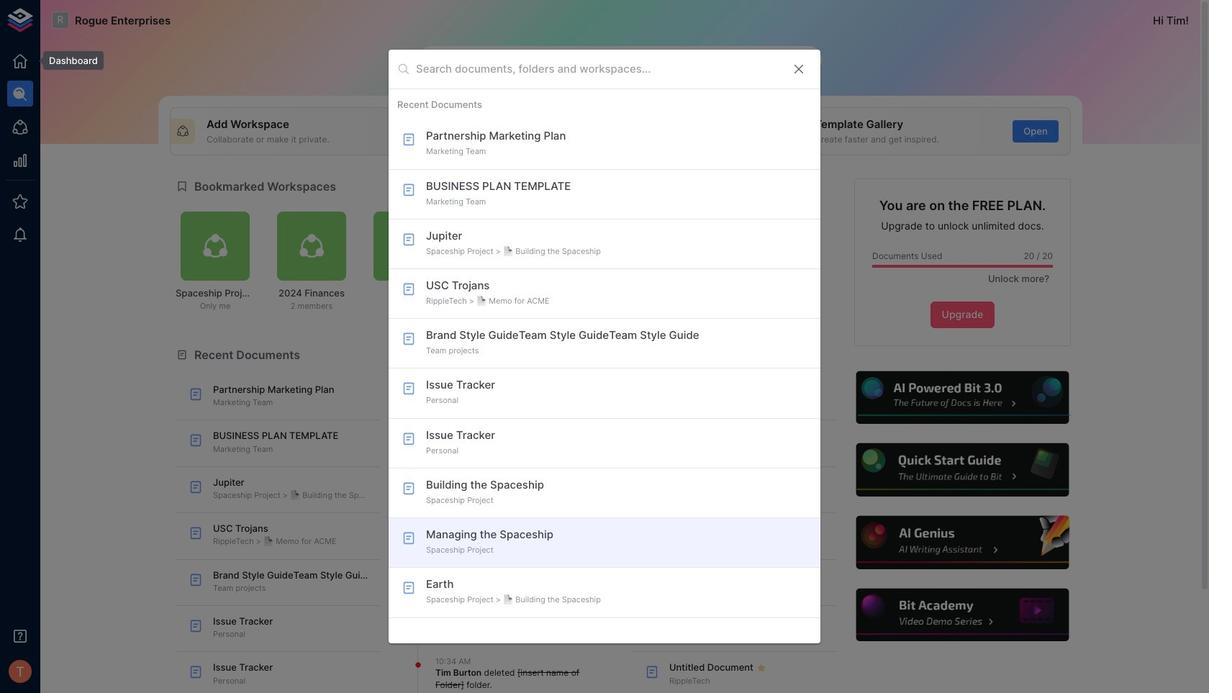 Task type: describe. For each thing, give the bounding box(es) containing it.
4 help image from the top
[[854, 587, 1071, 644]]

Search documents, folders and workspaces... text field
[[416, 58, 780, 80]]



Task type: locate. For each thing, give the bounding box(es) containing it.
tooltip
[[33, 51, 104, 70]]

3 help image from the top
[[854, 514, 1071, 571]]

1 help image from the top
[[854, 369, 1071, 426]]

help image
[[854, 369, 1071, 426], [854, 442, 1071, 499], [854, 514, 1071, 571], [854, 587, 1071, 644]]

dialog
[[389, 49, 821, 644]]

2 help image from the top
[[854, 442, 1071, 499]]



Task type: vqa. For each thing, say whether or not it's contained in the screenshot.
first Password password field from the bottom of the page
no



